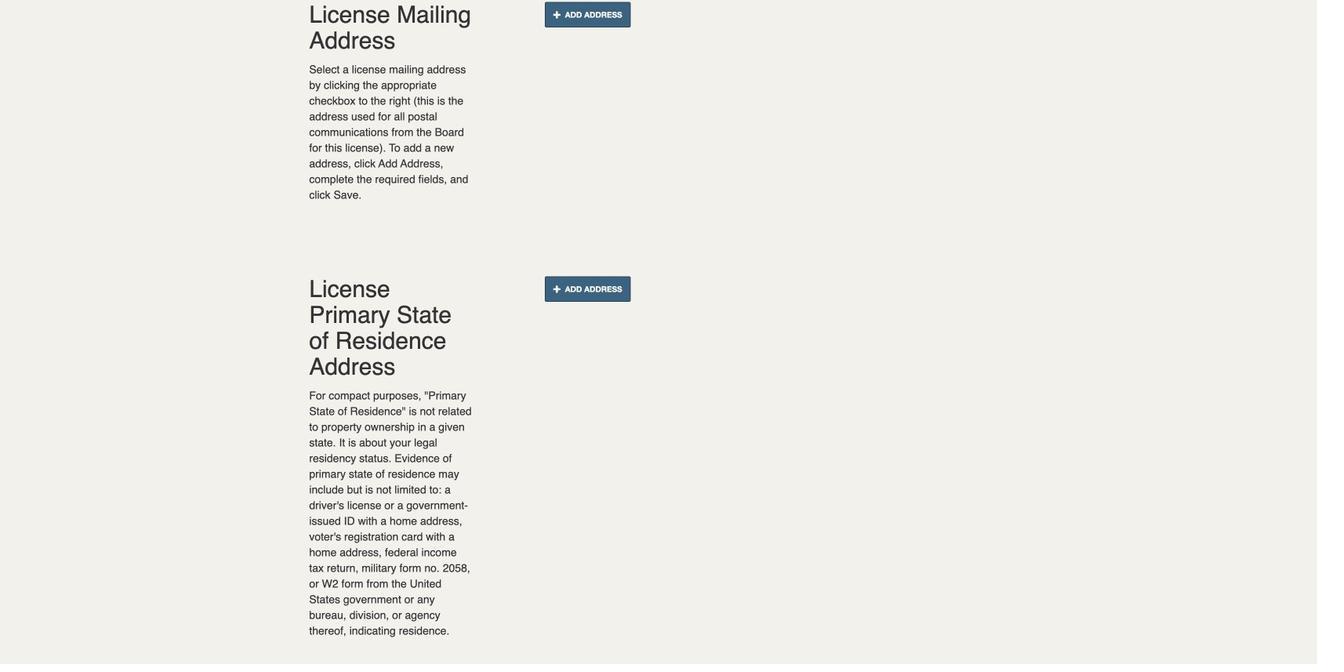 Task type: locate. For each thing, give the bounding box(es) containing it.
plus image
[[553, 285, 565, 293]]



Task type: describe. For each thing, give the bounding box(es) containing it.
plus image
[[553, 11, 565, 18]]



Task type: vqa. For each thing, say whether or not it's contained in the screenshot.
bottom the address
no



